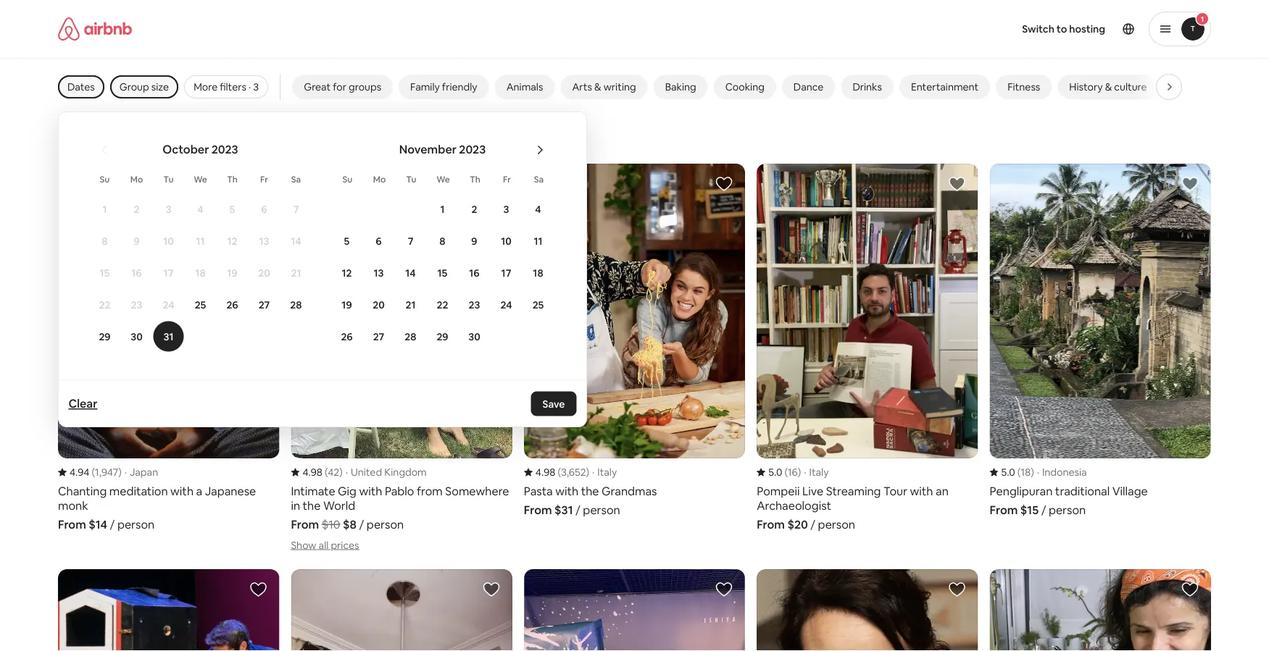 Task type: locate. For each thing, give the bounding box(es) containing it.
2 15 button from the left
[[427, 258, 458, 288]]

28 for the bottom the 28 "button"
[[405, 330, 416, 343]]

4 for october 2023
[[197, 203, 203, 216]]

· for from $31
[[592, 466, 595, 479]]

/ inside pasta with the grandmas group
[[575, 503, 580, 518]]

5 button
[[216, 194, 248, 224], [331, 226, 363, 256]]

1 horizontal spatial 22 button
[[427, 290, 458, 320]]

20
[[258, 266, 270, 279], [373, 298, 385, 311]]

tu down november
[[406, 174, 416, 185]]

1 horizontal spatial 27 button
[[363, 321, 395, 352]]

0 horizontal spatial 2 button
[[121, 194, 153, 224]]

2 & from the left
[[1105, 80, 1112, 93]]

from for from $10 $8 / person show all prices
[[291, 517, 319, 532]]

from $20 / person
[[757, 517, 855, 532]]

0 horizontal spatial 16 button
[[121, 258, 153, 288]]

) for from $31
[[586, 466, 589, 479]]

1 9 from the left
[[134, 234, 140, 248]]

2 fr from the left
[[503, 174, 511, 185]]

2023 for october 2023
[[211, 142, 238, 157]]

( up $15
[[1017, 466, 1021, 479]]

3 button for november 2023
[[490, 194, 522, 224]]

1 9 button from the left
[[121, 226, 153, 256]]

)
[[118, 466, 122, 479], [339, 466, 343, 479], [586, 466, 589, 479], [798, 466, 801, 479], [1031, 466, 1034, 479]]

1 button for november
[[427, 194, 458, 224]]

0 horizontal spatial 18
[[195, 266, 206, 279]]

1 2 from the left
[[134, 203, 139, 216]]

· inside intimate gig with pablo from somewhere in the world group
[[345, 466, 348, 479]]

filters right more
[[220, 80, 246, 93]]

2 22 button from the left
[[427, 290, 458, 320]]

· italy for from $31
[[592, 466, 617, 479]]

switch
[[1022, 22, 1054, 36]]

1 horizontal spatial su
[[343, 174, 353, 185]]

0 horizontal spatial 11
[[196, 234, 205, 248]]

1 3 button from the left
[[153, 194, 184, 224]]

1 horizontal spatial 30
[[468, 330, 480, 343]]

1 horizontal spatial 11 button
[[522, 226, 554, 256]]

2 button down the results
[[121, 194, 153, 224]]

9 button
[[121, 226, 153, 256], [458, 226, 490, 256]]

1 button down the results
[[89, 194, 121, 224]]

from for from $31 / person
[[524, 503, 552, 518]]

we down november 2023
[[436, 174, 450, 185]]

11 button
[[184, 226, 216, 256], [522, 226, 554, 256]]

· japan
[[124, 466, 158, 479]]

14 for the right 14 button
[[405, 266, 416, 279]]

2 4 from the left
[[535, 203, 541, 216]]

25 button
[[184, 290, 216, 320], [522, 290, 554, 320]]

2 for november 2023
[[471, 203, 477, 216]]

1 horizontal spatial 26
[[341, 330, 353, 343]]

rating 4.98 out of 5; 3,652 reviews image
[[524, 466, 589, 479]]

2 button
[[121, 194, 153, 224], [458, 194, 490, 224]]

1 2023 from the left
[[211, 142, 238, 157]]

19 button
[[216, 258, 248, 288], [331, 290, 363, 320]]

great for groups
[[304, 80, 381, 93]]

1 22 from the left
[[99, 298, 111, 311]]

writing
[[604, 80, 636, 93]]

21 for "21" button to the bottom
[[406, 298, 416, 311]]

november
[[399, 142, 457, 157]]

1 horizontal spatial 18 button
[[522, 258, 554, 288]]

rating 5.0 out of 5; 16 reviews image
[[757, 466, 801, 479]]

intimate gig with pablo from somewhere in the world group
[[291, 164, 512, 552]]

) inside pasta with the grandmas group
[[586, 466, 589, 479]]

4.98 left 42
[[303, 466, 323, 479]]

2 down november 2023
[[471, 203, 477, 216]]

1 ) from the left
[[118, 466, 122, 479]]

1 horizontal spatial mo
[[373, 174, 386, 185]]

2 25 from the left
[[532, 298, 544, 311]]

0 horizontal spatial 26
[[226, 298, 238, 311]]

4 ( from the left
[[784, 466, 788, 479]]

&
[[594, 80, 601, 93], [1105, 80, 1112, 93]]

· inside chanting meditation with a japanese monk 'group'
[[124, 466, 127, 479]]

great for groups element
[[304, 80, 381, 93]]

0 horizontal spatial 3 button
[[153, 194, 184, 224]]

( up the $20
[[784, 466, 788, 479]]

0 horizontal spatial 14
[[291, 234, 301, 248]]

2 11 from the left
[[534, 234, 543, 248]]

0 horizontal spatial 10
[[163, 234, 174, 248]]

0 horizontal spatial 11 button
[[184, 226, 216, 256]]

1 vertical spatial 5
[[344, 234, 350, 248]]

· italy inside pompeii live streaming tour with an archaeologist group
[[804, 466, 829, 479]]

3 button
[[153, 194, 184, 224], [490, 194, 522, 224]]

2 4 button from the left
[[522, 194, 554, 224]]

· italy
[[592, 466, 617, 479], [804, 466, 829, 479]]

drinks element
[[853, 80, 882, 93]]

27
[[259, 298, 270, 311], [373, 330, 384, 343]]

1 su from the left
[[100, 174, 110, 185]]

2 mo from the left
[[373, 174, 386, 185]]

1 vertical spatial 6
[[376, 234, 382, 248]]

/ right $15
[[1041, 503, 1046, 518]]

1 horizontal spatial tu
[[406, 174, 416, 185]]

1 tu from the left
[[163, 174, 174, 185]]

21 for the leftmost "21" button
[[291, 266, 301, 279]]

19
[[227, 266, 237, 279], [342, 298, 352, 311]]

( left united
[[325, 466, 328, 479]]

1 vertical spatial 28
[[405, 330, 416, 343]]

0 horizontal spatial 29 button
[[89, 321, 121, 352]]

· right 42
[[345, 466, 348, 479]]

1 24 button from the left
[[153, 290, 184, 320]]

14
[[291, 234, 301, 248], [405, 266, 416, 279]]

· right 3,652
[[592, 466, 595, 479]]

9 for 1st the 9 button from right
[[471, 234, 477, 248]]

1 vertical spatial 21
[[406, 298, 416, 311]]

2 ( from the left
[[325, 466, 328, 479]]

( up $31
[[558, 466, 561, 479]]

great
[[304, 80, 331, 93]]

4.98 inside intimate gig with pablo from somewhere in the world group
[[303, 466, 323, 479]]

) left the · indonesia
[[1031, 466, 1034, 479]]

2 1 button from the left
[[427, 194, 458, 224]]

2 button for october 2023
[[121, 194, 153, 224]]

italy
[[597, 466, 617, 479], [809, 466, 829, 479]]

mo
[[130, 174, 143, 185], [373, 174, 386, 185]]

) up from $31 / person
[[586, 466, 589, 479]]

& left culture
[[1105, 80, 1112, 93]]

5 ) from the left
[[1031, 466, 1034, 479]]

th down november 2023
[[470, 174, 480, 185]]

2 2 from the left
[[471, 203, 477, 216]]

0 vertical spatial 14
[[291, 234, 301, 248]]

1 5.0 from the left
[[768, 466, 782, 479]]

22 for first 22 button from the left
[[99, 298, 111, 311]]

15
[[100, 266, 110, 279], [437, 266, 447, 279]]

0 horizontal spatial 12
[[227, 234, 237, 248]]

2 2023 from the left
[[459, 142, 486, 157]]

· right 5.0 ( 18 )
[[1037, 466, 1039, 479]]

& inside button
[[594, 80, 601, 93]]

save this experience image
[[250, 175, 267, 193], [715, 175, 733, 193], [948, 175, 966, 193], [250, 581, 267, 599], [483, 581, 500, 599], [948, 581, 966, 599]]

1 horizontal spatial 15
[[437, 266, 447, 279]]

4 button for november 2023
[[522, 194, 554, 224]]

1 vertical spatial 26 button
[[331, 321, 363, 352]]

entertainment
[[911, 80, 979, 93]]

) inside intimate gig with pablo from somewhere in the world group
[[339, 466, 343, 479]]

magic
[[1176, 80, 1204, 93]]

1 8 button from the left
[[89, 226, 121, 256]]

1 horizontal spatial 12 button
[[331, 258, 363, 288]]

from up show
[[291, 517, 319, 532]]

28
[[290, 298, 302, 311], [405, 330, 416, 343]]

1 horizontal spatial 13 button
[[363, 258, 395, 288]]

1 vertical spatial 14
[[405, 266, 416, 279]]

1 25 from the left
[[195, 298, 206, 311]]

person inside pasta with the grandmas group
[[583, 503, 620, 518]]

2 4.98 from the left
[[535, 466, 555, 479]]

1 30 from the left
[[131, 330, 143, 343]]

) inside penglipuran traditional village group
[[1031, 466, 1034, 479]]

2 down the results
[[134, 203, 139, 216]]

21 button
[[280, 258, 312, 288], [395, 290, 427, 320]]

/ right $14
[[110, 517, 115, 532]]

2 button down november 2023
[[458, 194, 490, 224]]

cooking element
[[725, 80, 764, 93]]

& for arts
[[594, 80, 601, 93]]

1 24 from the left
[[163, 298, 174, 311]]

2 horizontal spatial 1
[[1201, 14, 1204, 24]]

1 29 button from the left
[[89, 321, 121, 352]]

0 horizontal spatial 17
[[164, 266, 173, 279]]

2 9 button from the left
[[458, 226, 490, 256]]

1 up magic
[[1201, 14, 1204, 24]]

0 vertical spatial 28
[[290, 298, 302, 311]]

4.98 ( 42 )
[[303, 466, 343, 479]]

· inside penglipuran traditional village group
[[1037, 466, 1039, 479]]

person for from $31 / person
[[583, 503, 620, 518]]

4 for november 2023
[[535, 203, 541, 216]]

19 for top '19' button
[[227, 266, 237, 279]]

1 horizontal spatial 5.0
[[1001, 466, 1015, 479]]

animals element
[[506, 80, 543, 93]]

0 horizontal spatial 4
[[197, 203, 203, 216]]

& inside button
[[1105, 80, 1112, 93]]

person
[[583, 503, 620, 518], [1049, 503, 1086, 518], [117, 517, 155, 532], [367, 517, 404, 532], [818, 517, 855, 532]]

0 vertical spatial 13 button
[[248, 226, 280, 256]]

4.98
[[303, 466, 323, 479], [535, 466, 555, 479]]

28 for top the 28 "button"
[[290, 298, 302, 311]]

) up the $20
[[798, 466, 801, 479]]

clear
[[68, 396, 97, 411]]

/ inside chanting meditation with a japanese monk 'group'
[[110, 517, 115, 532]]

0 horizontal spatial 21 button
[[280, 258, 312, 288]]

family
[[410, 80, 440, 93]]

2 8 from the left
[[439, 234, 445, 248]]

30 button
[[121, 321, 153, 352], [458, 321, 490, 352]]

1 horizontal spatial 4.98
[[535, 466, 555, 479]]

( for from $14
[[92, 466, 95, 479]]

switch to hosting link
[[1013, 14, 1114, 44]]

13 for top 13 button
[[259, 234, 269, 248]]

person right $14
[[117, 517, 155, 532]]

4 button for october 2023
[[184, 194, 216, 224]]

from for from $15 / person
[[990, 503, 1018, 518]]

· inside pasta with the grandmas group
[[592, 466, 595, 479]]

2 24 from the left
[[500, 298, 512, 311]]

4 button
[[184, 194, 216, 224], [522, 194, 554, 224]]

4 ) from the left
[[798, 466, 801, 479]]

from left $31
[[524, 503, 552, 518]]

3 ) from the left
[[586, 466, 589, 479]]

1 horizontal spatial 23
[[469, 298, 480, 311]]

$10
[[322, 517, 340, 532]]

2 17 from the left
[[501, 266, 511, 279]]

2 29 from the left
[[437, 330, 448, 343]]

) left united
[[339, 466, 343, 479]]

· italy right the 5.0 ( 16 )
[[804, 466, 829, 479]]

1 button for october
[[89, 194, 121, 224]]

· inside pompeii live streaming tour with an archaeologist group
[[804, 466, 806, 479]]

/ right $31
[[575, 503, 580, 518]]

2 · italy from the left
[[804, 466, 829, 479]]

0 horizontal spatial 8 button
[[89, 226, 121, 256]]

1 22 button from the left
[[89, 290, 121, 320]]

2 su from the left
[[343, 174, 353, 185]]

1 down the results
[[103, 203, 107, 216]]

( inside penglipuran traditional village group
[[1017, 466, 1021, 479]]

2 15 from the left
[[437, 266, 447, 279]]

5.0 ( 16 )
[[768, 466, 801, 479]]

save this experience image
[[1181, 175, 1199, 193], [715, 581, 733, 599], [1181, 581, 1199, 599]]

1 2 button from the left
[[121, 194, 153, 224]]

1 horizontal spatial 7
[[408, 234, 413, 248]]

1 for november 2023
[[440, 203, 445, 216]]

2023
[[211, 142, 238, 157], [459, 142, 486, 157]]

2 sa from the left
[[534, 174, 544, 185]]

22 button
[[89, 290, 121, 320], [427, 290, 458, 320]]

) inside pompeii live streaming tour with an archaeologist group
[[798, 466, 801, 479]]

/ right $8 at bottom
[[359, 517, 364, 532]]

th
[[227, 174, 238, 185], [470, 174, 480, 185]]

1 horizontal spatial 19
[[342, 298, 352, 311]]

5.0 ( 18 )
[[1001, 466, 1034, 479]]

· right the 5.0 ( 16 )
[[804, 466, 806, 479]]

1 horizontal spatial 11
[[534, 234, 543, 248]]

17
[[164, 266, 173, 279], [501, 266, 511, 279]]

0 horizontal spatial 2023
[[211, 142, 238, 157]]

1 30 button from the left
[[121, 321, 153, 352]]

2 9 from the left
[[471, 234, 477, 248]]

2 25 button from the left
[[522, 290, 554, 320]]

2023 right october
[[211, 142, 238, 157]]

history
[[1069, 80, 1103, 93]]

animals
[[506, 80, 543, 93]]

1 fr from the left
[[260, 174, 268, 185]]

2 10 from the left
[[501, 234, 512, 248]]

2 30 from the left
[[468, 330, 480, 343]]

1 & from the left
[[594, 80, 601, 93]]

18
[[195, 266, 206, 279], [533, 266, 543, 279], [1021, 466, 1031, 479]]

2
[[134, 203, 139, 216], [471, 203, 477, 216]]

1 horizontal spatial 3
[[253, 80, 259, 93]]

12
[[227, 234, 237, 248], [342, 266, 352, 279]]

1 horizontal spatial 17
[[501, 266, 511, 279]]

) left '· japan'
[[118, 466, 122, 479]]

0 horizontal spatial 29
[[99, 330, 111, 343]]

all
[[319, 539, 329, 552]]

we down october 2023
[[194, 174, 207, 185]]

22
[[99, 298, 111, 311], [437, 298, 448, 311]]

( for from $15
[[1017, 466, 1021, 479]]

italy inside pasta with the grandmas group
[[597, 466, 617, 479]]

/ inside penglipuran traditional village group
[[1041, 503, 1046, 518]]

· italy inside pasta with the grandmas group
[[592, 466, 617, 479]]

5.0 inside penglipuran traditional village group
[[1001, 466, 1015, 479]]

0 horizontal spatial 13 button
[[248, 226, 280, 256]]

1 button
[[89, 194, 121, 224], [427, 194, 458, 224]]

th down your
[[227, 174, 238, 185]]

1 · italy from the left
[[592, 466, 617, 479]]

filters right your
[[253, 132, 296, 153]]

person down indonesia
[[1049, 503, 1086, 518]]

1 horizontal spatial 29
[[437, 330, 448, 343]]

prices
[[331, 539, 359, 552]]

2 5.0 from the left
[[1001, 466, 1015, 479]]

2 2 button from the left
[[458, 194, 490, 224]]

8
[[102, 234, 108, 248], [439, 234, 445, 248]]

23
[[131, 298, 142, 311], [469, 298, 480, 311]]

1 horizontal spatial 4
[[535, 203, 541, 216]]

1 11 from the left
[[196, 234, 205, 248]]

29 button
[[89, 321, 121, 352], [427, 321, 458, 352]]

0 horizontal spatial italy
[[597, 466, 617, 479]]

1 horizontal spatial 8
[[439, 234, 445, 248]]

history & culture
[[1069, 80, 1147, 93]]

1 horizontal spatial fr
[[503, 174, 511, 185]]

0 horizontal spatial 5
[[229, 203, 235, 216]]

/ right the $20
[[811, 517, 815, 532]]

5.0 up from $15 / person
[[1001, 466, 1015, 479]]

from for from $14 / person
[[58, 517, 86, 532]]

4.98 left 3,652
[[535, 466, 555, 479]]

15 for second the 15 button from the left
[[437, 266, 447, 279]]

2 18 button from the left
[[522, 258, 554, 288]]

4.98 inside pasta with the grandmas group
[[535, 466, 555, 479]]

1 23 from the left
[[131, 298, 142, 311]]

chanting meditation with a japanese monk group
[[58, 164, 279, 532]]

person right the $20
[[818, 517, 855, 532]]

2 22 from the left
[[437, 298, 448, 311]]

1 4 button from the left
[[184, 194, 216, 224]]

· left japan
[[124, 466, 127, 479]]

person right $8 at bottom
[[367, 517, 404, 532]]

1 horizontal spatial 25
[[532, 298, 544, 311]]

0 horizontal spatial 25
[[195, 298, 206, 311]]

fitness element
[[1008, 80, 1040, 93]]

penglipuran traditional village group
[[990, 164, 1211, 518]]

1 17 from the left
[[164, 266, 173, 279]]

1 horizontal spatial we
[[436, 174, 450, 185]]

magic element
[[1176, 80, 1204, 93]]

dance element
[[793, 80, 824, 93]]

( inside intimate gig with pablo from somewhere in the world group
[[325, 466, 328, 479]]

0 horizontal spatial 6
[[261, 203, 267, 216]]

/
[[575, 503, 580, 518], [1041, 503, 1046, 518], [110, 517, 115, 532], [359, 517, 364, 532], [811, 517, 815, 532]]

1 horizontal spatial 14 button
[[395, 258, 427, 288]]

) for from $20
[[798, 466, 801, 479]]

0 horizontal spatial fr
[[260, 174, 268, 185]]

0 vertical spatial 14 button
[[280, 226, 312, 256]]

30 for first 30 "button" from right
[[468, 330, 480, 343]]

from left $14
[[58, 517, 86, 532]]

22 for second 22 button from the left
[[437, 298, 448, 311]]

from $14 / person
[[58, 517, 155, 532]]

1 horizontal spatial 28
[[405, 330, 416, 343]]

1 10 from the left
[[163, 234, 174, 248]]

2 23 button from the left
[[458, 290, 490, 320]]

1 vertical spatial 27
[[373, 330, 384, 343]]

1 vertical spatial 28 button
[[395, 321, 427, 352]]

& for history
[[1105, 80, 1112, 93]]

1 horizontal spatial 6 button
[[363, 226, 395, 256]]

tu down october
[[163, 174, 174, 185]]

1 inside dropdown button
[[1201, 14, 1204, 24]]

0 vertical spatial 13
[[259, 234, 269, 248]]

1 vertical spatial 14 button
[[395, 258, 427, 288]]

person right $31
[[583, 503, 620, 518]]

1 horizontal spatial 10 button
[[490, 226, 522, 256]]

0 horizontal spatial 22 button
[[89, 290, 121, 320]]

5
[[229, 203, 235, 216], [344, 234, 350, 248]]

entertainment element
[[911, 80, 979, 93]]

5.0 up from $20 / person
[[768, 466, 782, 479]]

( right 4.94
[[92, 466, 95, 479]]

italy for from $20
[[809, 466, 829, 479]]

from inside from $10 $8 / person show all prices
[[291, 517, 319, 532]]

30
[[131, 330, 143, 343], [468, 330, 480, 343]]

0 horizontal spatial 17 button
[[153, 258, 184, 288]]

( inside pasta with the grandmas group
[[558, 466, 561, 479]]

0 horizontal spatial 24
[[163, 298, 174, 311]]

( for from
[[325, 466, 328, 479]]

2 italy from the left
[[809, 466, 829, 479]]

1 sa from the left
[[291, 174, 301, 185]]

2023 for november 2023
[[459, 142, 486, 157]]

2 for october 2023
[[134, 203, 139, 216]]

2023 right november
[[459, 142, 486, 157]]

2 8 button from the left
[[427, 226, 458, 256]]

) inside chanting meditation with a japanese monk 'group'
[[118, 466, 122, 479]]

pasta with the grandmas group
[[524, 164, 745, 518]]

1 down november 2023
[[440, 203, 445, 216]]

26 button
[[216, 290, 248, 320], [331, 321, 363, 352]]

3 for november 2023
[[503, 203, 509, 216]]

from inside pasta with the grandmas group
[[524, 503, 552, 518]]

italy right the 5.0 ( 16 )
[[809, 466, 829, 479]]

1 horizontal spatial 4 button
[[522, 194, 554, 224]]

1 15 button from the left
[[89, 258, 121, 288]]

0 horizontal spatial 7 button
[[280, 194, 312, 224]]

3 ( from the left
[[558, 466, 561, 479]]

1 1 button from the left
[[89, 194, 121, 224]]

1 10 button from the left
[[153, 226, 184, 256]]

0 vertical spatial filters
[[220, 80, 246, 93]]

2 horizontal spatial 3
[[503, 203, 509, 216]]

1 vertical spatial 12 button
[[331, 258, 363, 288]]

person inside penglipuran traditional village group
[[1049, 503, 1086, 518]]

we
[[194, 174, 207, 185], [436, 174, 450, 185]]

1 4.98 from the left
[[303, 466, 323, 479]]

0 vertical spatial 7
[[293, 203, 299, 216]]

1 italy from the left
[[597, 466, 617, 479]]

family friendly element
[[410, 80, 477, 93]]

1 horizontal spatial 5
[[344, 234, 350, 248]]

italy inside pompeii live streaming tour with an archaeologist group
[[809, 466, 829, 479]]

person inside pompeii live streaming tour with an archaeologist group
[[818, 517, 855, 532]]

1 16 button from the left
[[121, 258, 153, 288]]

more filters · 3
[[194, 80, 259, 93]]

dates
[[67, 80, 95, 93]]

1 horizontal spatial 22
[[437, 298, 448, 311]]

sa
[[291, 174, 301, 185], [534, 174, 544, 185]]

2 3 button from the left
[[490, 194, 522, 224]]

6
[[261, 203, 267, 216], [376, 234, 382, 248]]

italy right 3,652
[[597, 466, 617, 479]]

1 vertical spatial 26
[[341, 330, 353, 343]]

1 button down november 2023
[[427, 194, 458, 224]]

10
[[163, 234, 174, 248], [501, 234, 512, 248]]

11
[[196, 234, 205, 248], [534, 234, 543, 248]]

1 horizontal spatial italy
[[809, 466, 829, 479]]

0 vertical spatial 6
[[261, 203, 267, 216]]

16
[[131, 266, 142, 279], [469, 266, 480, 279], [788, 466, 798, 479]]

16 inside pompeii live streaming tour with an archaeologist group
[[788, 466, 798, 479]]

10 for 2nd the 10 button from right
[[163, 234, 174, 248]]

15 button
[[89, 258, 121, 288], [427, 258, 458, 288]]

15 for 1st the 15 button from the left
[[100, 266, 110, 279]]

( inside chanting meditation with a japanese monk 'group'
[[92, 466, 95, 479]]

0 horizontal spatial tu
[[163, 174, 174, 185]]

from left the $20
[[757, 517, 785, 532]]

filters
[[220, 80, 246, 93], [253, 132, 296, 153]]

from inside penglipuran traditional village group
[[990, 503, 1018, 518]]

24
[[163, 298, 174, 311], [500, 298, 512, 311]]

· italy right 3,652
[[592, 466, 617, 479]]

4.98 for from
[[303, 466, 323, 479]]

1 4 from the left
[[197, 203, 203, 216]]

18 button
[[184, 258, 216, 288], [522, 258, 554, 288]]

19 for the bottom '19' button
[[342, 298, 352, 311]]

1 15 from the left
[[100, 266, 110, 279]]

5 ( from the left
[[1017, 466, 1021, 479]]

& right arts in the left top of the page
[[594, 80, 601, 93]]

13 for bottom 13 button
[[374, 266, 384, 279]]

from inside pompeii live streaming tour with an archaeologist group
[[757, 517, 785, 532]]

· for from $20
[[804, 466, 806, 479]]

1 8 from the left
[[102, 234, 108, 248]]

( inside pompeii live streaming tour with an archaeologist group
[[784, 466, 788, 479]]

1 ( from the left
[[92, 466, 95, 479]]

person inside chanting meditation with a japanese monk 'group'
[[117, 517, 155, 532]]

2 we from the left
[[436, 174, 450, 185]]

23 button
[[121, 290, 153, 320], [458, 290, 490, 320]]

5.0 inside pompeii live streaming tour with an archaeologist group
[[768, 466, 782, 479]]

2 ) from the left
[[339, 466, 343, 479]]

/ inside pompeii live streaming tour with an archaeologist group
[[811, 517, 815, 532]]

from left $15
[[990, 503, 1018, 518]]

1 horizontal spatial 20 button
[[363, 290, 395, 320]]

0 horizontal spatial 8
[[102, 234, 108, 248]]

1 horizontal spatial 13
[[374, 266, 384, 279]]

from inside chanting meditation with a japanese monk 'group'
[[58, 517, 86, 532]]

more
[[194, 80, 218, 93]]

) for from $14
[[118, 466, 122, 479]]



Task type: vqa. For each thing, say whether or not it's contained in the screenshot.
the left '13' BUTTON
yes



Task type: describe. For each thing, give the bounding box(es) containing it.
2 23 from the left
[[469, 298, 480, 311]]

8 for 1st 8 button from the right
[[439, 234, 445, 248]]

2 24 button from the left
[[490, 290, 522, 320]]

fitness
[[1008, 80, 1040, 93]]

0 horizontal spatial 6 button
[[248, 194, 280, 224]]

/ for from $15
[[1041, 503, 1046, 518]]

2 button for november 2023
[[458, 194, 490, 224]]

$15
[[1020, 503, 1039, 518]]

4.94
[[70, 466, 89, 479]]

· right more
[[249, 80, 251, 93]]

1 vertical spatial 27 button
[[363, 321, 395, 352]]

$14
[[89, 517, 107, 532]]

$8
[[343, 517, 357, 532]]

17 for first 17 button from right
[[501, 266, 511, 279]]

1 mo from the left
[[130, 174, 143, 185]]

family friendly button
[[399, 75, 489, 99]]

5.0 for $15
[[1001, 466, 1015, 479]]

history & culture button
[[1058, 75, 1159, 99]]

save this experience image inside penglipuran traditional village group
[[1181, 175, 1199, 193]]

1 vertical spatial 13 button
[[363, 258, 395, 288]]

1 vertical spatial filters
[[253, 132, 296, 153]]

17 for 1st 17 button
[[164, 266, 173, 279]]

hosting
[[1069, 22, 1105, 36]]

switch to hosting
[[1022, 22, 1105, 36]]

baking
[[665, 80, 696, 93]]

animals button
[[495, 75, 555, 99]]

october 2023
[[163, 142, 238, 157]]

1 vertical spatial 19 button
[[331, 290, 363, 320]]

9 for first the 9 button
[[134, 234, 140, 248]]

united
[[351, 466, 382, 479]]

3 for october 2023
[[166, 203, 171, 216]]

3 button for october 2023
[[153, 194, 184, 224]]

2 10 button from the left
[[490, 226, 522, 256]]

japan
[[130, 466, 158, 479]]

1 horizontal spatial 5 button
[[331, 226, 363, 256]]

2 th from the left
[[470, 174, 480, 185]]

dance button
[[782, 75, 835, 99]]

baking button
[[653, 75, 708, 99]]

1 th from the left
[[227, 174, 238, 185]]

11 for second 11 "button" from the right
[[196, 234, 205, 248]]

· italy for from $20
[[804, 466, 829, 479]]

25 for second 25 button from right
[[195, 298, 206, 311]]

2 tu from the left
[[406, 174, 416, 185]]

1 horizontal spatial 16
[[469, 266, 480, 279]]

1 18 button from the left
[[184, 258, 216, 288]]

pompeii live streaming tour with an archaeologist group
[[757, 164, 978, 532]]

1 vertical spatial 21 button
[[395, 290, 427, 320]]

cooking button
[[714, 75, 776, 99]]

person for from $15 / person
[[1049, 503, 1086, 518]]

/ for from $20
[[811, 517, 815, 532]]

drinks
[[853, 80, 882, 93]]

clear button
[[61, 390, 105, 419]]

10 for 2nd the 10 button from the left
[[501, 234, 512, 248]]

1 11 button from the left
[[184, 226, 216, 256]]

42
[[328, 466, 339, 479]]

baking element
[[665, 80, 696, 93]]

30 for second 30 "button" from the right
[[131, 330, 143, 343]]

· for from $14
[[124, 466, 127, 479]]

1 horizontal spatial 26 button
[[331, 321, 363, 352]]

november 2023
[[399, 142, 486, 157]]

1 for october 2023
[[103, 203, 107, 216]]

show all prices button
[[291, 539, 359, 552]]

your
[[216, 132, 250, 153]]

14 for the left 14 button
[[291, 234, 301, 248]]

2 11 button from the left
[[522, 226, 554, 256]]

1,947
[[95, 466, 118, 479]]

from $10 $8 / person show all prices
[[291, 517, 404, 552]]

) for from $15
[[1031, 466, 1034, 479]]

( for from $20
[[784, 466, 788, 479]]

family friendly
[[410, 80, 477, 93]]

0 vertical spatial 7 button
[[280, 194, 312, 224]]

11 for 1st 11 "button" from the right
[[534, 234, 543, 248]]

on
[[193, 132, 212, 153]]

6 for leftmost 6 button
[[261, 203, 267, 216]]

0 vertical spatial 26
[[226, 298, 238, 311]]

indonesia
[[1042, 466, 1087, 479]]

italy for from $31
[[597, 466, 617, 479]]

5.0 for $20
[[768, 466, 782, 479]]

cooking
[[725, 80, 764, 93]]

2 30 button from the left
[[458, 321, 490, 352]]

from $15 / person
[[990, 503, 1086, 518]]

31
[[163, 330, 174, 343]]

1 25 button from the left
[[184, 290, 216, 320]]

2 17 button from the left
[[490, 258, 522, 288]]

0 horizontal spatial 14 button
[[280, 226, 312, 256]]

0 horizontal spatial 12 button
[[216, 226, 248, 256]]

4.94 ( 1,947 )
[[70, 466, 122, 479]]

from for from $20 / person
[[757, 517, 785, 532]]

person inside from $10 $8 / person show all prices
[[367, 517, 404, 532]]

0 horizontal spatial 27
[[259, 298, 270, 311]]

1 horizontal spatial 20
[[373, 298, 385, 311]]

0 vertical spatial 12
[[227, 234, 237, 248]]

6 for the rightmost 6 button
[[376, 234, 382, 248]]

0 vertical spatial 27 button
[[248, 290, 280, 320]]

1 vertical spatial 7 button
[[395, 226, 427, 256]]

1 29 from the left
[[99, 330, 111, 343]]

rating 5.0 out of 5; 18 reviews image
[[990, 466, 1034, 479]]

calendar application
[[73, 126, 1051, 385]]

dates button
[[58, 75, 104, 99]]

entertainment button
[[899, 75, 990, 99]]

8 for 1st 8 button from the left
[[102, 234, 108, 248]]

/ for from $14
[[110, 517, 115, 532]]

4.98 ( 3,652 )
[[535, 466, 589, 479]]

408 results based on your filters
[[58, 132, 296, 153]]

1 vertical spatial 7
[[408, 234, 413, 248]]

0 vertical spatial 5
[[229, 203, 235, 216]]

1 vertical spatial 20 button
[[363, 290, 395, 320]]

0 horizontal spatial 5 button
[[216, 194, 248, 224]]

show
[[291, 539, 316, 552]]

october
[[163, 142, 209, 157]]

from $31 / person
[[524, 503, 620, 518]]

25 for first 25 button from the right
[[532, 298, 544, 311]]

great for groups button
[[292, 75, 393, 99]]

31 button
[[153, 321, 184, 352]]

friendly
[[442, 80, 477, 93]]

dance
[[793, 80, 824, 93]]

culture
[[1114, 80, 1147, 93]]

history & culture element
[[1069, 80, 1147, 93]]

2 29 button from the left
[[427, 321, 458, 352]]

0 horizontal spatial filters
[[220, 80, 246, 93]]

1 23 button from the left
[[121, 290, 153, 320]]

408
[[58, 132, 87, 153]]

( for from $31
[[558, 466, 561, 479]]

0 vertical spatial 19 button
[[216, 258, 248, 288]]

· for from
[[345, 466, 348, 479]]

0 vertical spatial 20
[[258, 266, 270, 279]]

4.98 for from $31
[[535, 466, 555, 479]]

profile element
[[761, 0, 1211, 58]]

save
[[542, 398, 565, 411]]

person for from $14 / person
[[117, 517, 155, 532]]

18 inside penglipuran traditional village group
[[1021, 466, 1031, 479]]

drinks button
[[841, 75, 894, 99]]

/ for from $31
[[575, 503, 580, 518]]

arts & writing
[[572, 80, 636, 93]]

rating 4.94 out of 5; 1,947 reviews image
[[58, 466, 122, 479]]

save this experience image inside pasta with the grandmas group
[[715, 175, 733, 193]]

2 16 button from the left
[[458, 258, 490, 288]]

1 17 button from the left
[[153, 258, 184, 288]]

$31
[[554, 503, 573, 518]]

fitness button
[[996, 75, 1052, 99]]

arts & writing button
[[561, 75, 648, 99]]

3,652
[[561, 466, 586, 479]]

1 horizontal spatial 27
[[373, 330, 384, 343]]

1 button
[[1149, 12, 1211, 46]]

person for from $20 / person
[[818, 517, 855, 532]]

· united kingdom
[[345, 466, 427, 479]]

kingdom
[[384, 466, 427, 479]]

save button
[[531, 392, 577, 416]]

1 vertical spatial 12
[[342, 266, 352, 279]]

based
[[144, 132, 190, 153]]

to
[[1057, 22, 1067, 36]]

arts
[[572, 80, 592, 93]]

0 horizontal spatial 16
[[131, 266, 142, 279]]

1 we from the left
[[194, 174, 207, 185]]

/ inside from $10 $8 / person show all prices
[[359, 517, 364, 532]]

results
[[90, 132, 140, 153]]

0 vertical spatial 26 button
[[216, 290, 248, 320]]

) for from
[[339, 466, 343, 479]]

groups
[[349, 80, 381, 93]]

· indonesia
[[1037, 466, 1087, 479]]

0 horizontal spatial 7
[[293, 203, 299, 216]]

· for from $15
[[1037, 466, 1039, 479]]

0 vertical spatial 28 button
[[280, 290, 312, 320]]

for
[[333, 80, 346, 93]]

0 vertical spatial 20 button
[[248, 258, 280, 288]]

magic button
[[1164, 75, 1216, 99]]

rating 4.98 out of 5; 42 reviews image
[[291, 466, 343, 479]]

arts & writing element
[[572, 80, 636, 93]]

1 horizontal spatial 18
[[533, 266, 543, 279]]

$20
[[787, 517, 808, 532]]



